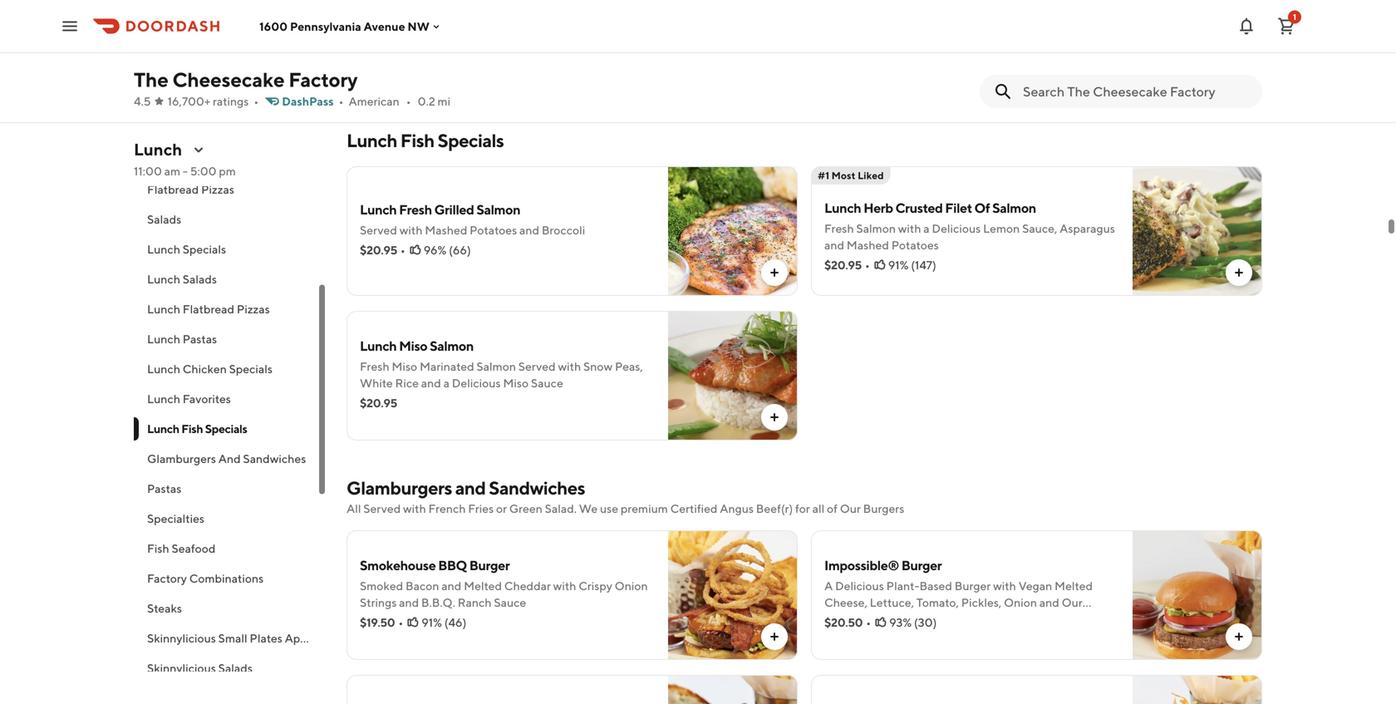 Task type: vqa. For each thing, say whether or not it's contained in the screenshot.
Peas, in Lunch Miso Salmon Fresh Miso Marinated Salmon Served with Snow Peas, White Rice and a Delicious Miso Sauce $20.95
yes



Task type: describe. For each thing, give the bounding box(es) containing it.
crusted
[[896, 200, 943, 216]]

smokehouse bbq burger image
[[668, 530, 798, 660]]

1 horizontal spatial burger
[[902, 557, 942, 573]]

sauce inside lunch miso salmon fresh miso marinated salmon served with snow peas, white rice and a delicious miso sauce $20.95
[[531, 376, 563, 390]]

menus image
[[192, 143, 206, 156]]

with inside "glamburgers and sandwiches all served with french fries or green salad. we use premium certified angus beef(r) for all of our burgers"
[[403, 502, 426, 515]]

salads button
[[134, 204, 327, 234]]

a inside lunch miso salmon fresh miso marinated salmon served with snow peas, white rice and a delicious miso sauce $20.95
[[444, 376, 450, 390]]

pennsylvania
[[290, 19, 361, 33]]

b.b.q.
[[421, 596, 456, 609]]

5:00
[[190, 164, 217, 178]]

sauce inside smokehouse bbq burger smoked bacon and melted cheddar with crispy onion strings and b.b.q. ranch sauce
[[494, 596, 526, 609]]

delicious inside 'ground beef, carrots, peas, zucchini and onions in a delicious mushroom gravy covered with a mashed potato-parmesan cheese crust'
[[360, 29, 409, 42]]

potatoes inside lunch herb crusted filet of salmon fresh salmon with a delicious lemon sauce, asparagus and mashed potatoes
[[892, 238, 939, 252]]

11:00 am - 5:00 pm
[[134, 164, 236, 178]]

am
[[164, 164, 180, 178]]

beef,
[[403, 12, 430, 26]]

asparagus
[[1060, 222, 1115, 235]]

toasted
[[924, 612, 966, 626]]

add item to cart image for lunch herb crusted filet of salmon
[[1233, 266, 1246, 279]]

bacon
[[406, 579, 439, 593]]

lunch down american
[[347, 130, 397, 151]]

fish inside fish seafood button
[[147, 542, 169, 555]]

skinnylicious small plates appetizers
[[147, 631, 342, 645]]

factory combinations
[[147, 572, 264, 585]]

nw
[[408, 19, 430, 33]]

$20.50
[[825, 616, 863, 629]]

pastas inside button
[[147, 482, 182, 495]]

• right $19.50
[[398, 616, 403, 629]]

(66)
[[449, 243, 471, 257]]

steaks
[[147, 601, 182, 615]]

lettuce,
[[870, 596, 914, 609]]

open menu image
[[60, 16, 80, 36]]

the cheesecake factory
[[134, 68, 358, 91]]

16,700+
[[168, 94, 210, 108]]

bbq
[[438, 557, 467, 573]]

and down bbq
[[442, 579, 462, 593]]

salmon down herb
[[857, 222, 896, 235]]

lunch inside lunch herb crusted filet of salmon fresh salmon with a delicious lemon sauce, asparagus and mashed potatoes
[[825, 200, 861, 216]]

on
[[900, 612, 914, 626]]

smoked
[[360, 579, 403, 593]]

0 vertical spatial fish
[[400, 130, 435, 151]]

$19.50
[[360, 616, 395, 629]]

onion inside impossible® burger a delicious plant-based burger with vegan melted cheese, lettuce, tomato, pickles, onion and our special sauce on a toasted brioche bun
[[1004, 596, 1037, 609]]

crispy
[[579, 579, 613, 593]]

91% (46)
[[422, 616, 467, 629]]

sandwiches for and
[[489, 477, 585, 499]]

skinnylicious salads button
[[134, 653, 327, 683]]

1 vertical spatial miso
[[392, 360, 417, 373]]

factory inside button
[[147, 572, 187, 585]]

and inside 'ground beef, carrots, peas, zucchini and onions in a delicious mushroom gravy covered with a mashed potato-parmesan cheese crust'
[[556, 12, 576, 26]]

$19.50 •
[[360, 616, 403, 629]]

marinated
[[420, 360, 474, 373]]

ranch
[[458, 596, 492, 609]]

$20.95 inside lunch miso salmon fresh miso marinated salmon served with snow peas, white rice and a delicious miso sauce $20.95
[[360, 396, 397, 410]]

filet
[[945, 200, 972, 216]]

skinnylicious salads
[[147, 661, 253, 675]]

0 horizontal spatial salads
[[147, 212, 181, 226]]

1 button
[[1270, 10, 1303, 43]]

lunch up 11:00
[[134, 140, 182, 159]]

favorites
[[183, 392, 231, 406]]

mi
[[438, 94, 451, 108]]

lunch down lunch flatbread pizzas
[[147, 332, 180, 346]]

rice
[[395, 376, 419, 390]]

specials inside button
[[183, 242, 226, 256]]

impossible® burger a delicious plant-based burger with vegan melted cheese, lettuce, tomato, pickles, onion and our special sauce on a toasted brioche bun
[[825, 557, 1093, 626]]

burger inside smokehouse bbq burger smoked bacon and melted cheddar with crispy onion strings and b.b.q. ranch sauce
[[469, 557, 510, 573]]

fries
[[468, 502, 494, 515]]

delicious inside lunch herb crusted filet of salmon fresh salmon with a delicious lemon sauce, asparagus and mashed potatoes
[[932, 222, 981, 235]]

parmesan
[[401, 45, 453, 59]]

or
[[496, 502, 507, 515]]

american
[[349, 94, 400, 108]]

served for fresh
[[360, 223, 397, 237]]

• down the cheesecake factory
[[254, 94, 259, 108]]

white
[[360, 376, 393, 390]]

lunch shepherd's pie image
[[668, 0, 798, 93]]

$17.95
[[360, 49, 392, 62]]

broccoli
[[542, 223, 585, 237]]

carrots,
[[433, 12, 475, 26]]

1600
[[259, 19, 288, 33]]

• left 91% (147)
[[865, 258, 870, 272]]

appetizers
[[285, 631, 342, 645]]

pickles,
[[962, 596, 1002, 609]]

lunch inside lunch miso salmon fresh miso marinated salmon served with snow peas, white rice and a delicious miso sauce $20.95
[[360, 338, 397, 354]]

lunch down lunch favorites
[[147, 422, 179, 436]]

pastas inside button
[[183, 332, 217, 346]]

-
[[183, 164, 188, 178]]

lunch specials
[[147, 242, 226, 256]]

lunch favorites
[[147, 392, 231, 406]]

pizzas inside "button"
[[237, 302, 270, 316]]

served inside lunch miso salmon fresh miso marinated salmon served with snow peas, white rice and a delicious miso sauce $20.95
[[519, 360, 556, 373]]

flatbread inside the flatbread pizzas button
[[147, 182, 199, 196]]

lemon
[[983, 222, 1020, 235]]

1 horizontal spatial factory
[[289, 68, 358, 91]]

fish seafood button
[[134, 534, 327, 564]]

with inside impossible® burger a delicious plant-based burger with vegan melted cheese, lettuce, tomato, pickles, onion and our special sauce on a toasted brioche bun
[[993, 579, 1017, 593]]

$20.95 for 96%
[[360, 243, 397, 257]]

flatbread inside lunch flatbread pizzas "button"
[[183, 302, 234, 316]]

americana cheeseburger image
[[1133, 675, 1263, 704]]

cheesecake
[[172, 68, 285, 91]]

fish seafood
[[147, 542, 216, 555]]

lunch up lunch salads
[[147, 242, 180, 256]]

premium
[[621, 502, 668, 515]]

16,700+ ratings •
[[168, 94, 259, 108]]

specials up glamburgers and sandwiches
[[205, 422, 247, 436]]

mashed for lunch
[[847, 238, 889, 252]]

lunch inside lunch fresh grilled salmon served with mashed potatoes and broccoli
[[360, 202, 397, 217]]

zucchini
[[508, 12, 553, 26]]

impossible® burger image
[[1133, 530, 1263, 660]]

1600 pennsylvania avenue nw button
[[259, 19, 443, 33]]

plant-
[[887, 579, 920, 593]]

and inside impossible® burger a delicious plant-based burger with vegan melted cheese, lettuce, tomato, pickles, onion and our special sauce on a toasted brioche bun
[[1040, 596, 1060, 609]]

lunch salads button
[[134, 264, 327, 294]]

crust
[[498, 45, 527, 59]]

with inside smokehouse bbq burger smoked bacon and melted cheddar with crispy onion strings and b.b.q. ranch sauce
[[553, 579, 576, 593]]

and inside "glamburgers and sandwiches all served with french fries or green salad. we use premium certified angus beef(r) for all of our burgers"
[[455, 477, 486, 499]]

lunch favorites button
[[134, 384, 327, 414]]

91% for 91% (46)
[[422, 616, 442, 629]]

(53)
[[444, 49, 466, 62]]

small
[[218, 631, 247, 645]]

4.5
[[134, 94, 151, 108]]

and inside lunch fresh grilled salmon served with mashed potatoes and broccoli
[[520, 223, 540, 237]]

#1 most liked
[[818, 170, 884, 181]]

flatbread pizzas button
[[134, 175, 327, 204]]

lunch miso salmon image
[[668, 311, 798, 441]]

(46)
[[445, 616, 467, 629]]

tomato,
[[917, 596, 959, 609]]

$20.95 • for 96% (66)
[[360, 243, 405, 257]]

delicious inside impossible® burger a delicious plant-based burger with vegan melted cheese, lettuce, tomato, pickles, onion and our special sauce on a toasted brioche bun
[[835, 579, 884, 593]]

french
[[429, 502, 466, 515]]

$20.95 for 91%
[[825, 258, 862, 272]]

glamburgers and sandwiches all served with french fries or green salad. we use premium certified angus beef(r) for all of our burgers
[[347, 477, 905, 515]]

lunch pastas button
[[134, 324, 327, 354]]

smokehouse
[[360, 557, 436, 573]]

1 horizontal spatial fish
[[181, 422, 203, 436]]

$20.95 • for 91% (147)
[[825, 258, 870, 272]]



Task type: locate. For each thing, give the bounding box(es) containing it.
certified
[[671, 502, 718, 515]]

lunch down lunch pastas on the left of the page
[[147, 362, 180, 376]]

0 vertical spatial $20.95 •
[[360, 243, 405, 257]]

0 vertical spatial pizzas
[[201, 182, 234, 196]]

lunch left grilled
[[360, 202, 397, 217]]

lunch chicken specials
[[147, 362, 273, 376]]

0 horizontal spatial pizzas
[[201, 182, 234, 196]]

delicious down marinated
[[452, 376, 501, 390]]

0 horizontal spatial peas,
[[477, 12, 505, 26]]

pastas up chicken at the bottom of page
[[183, 332, 217, 346]]

1 vertical spatial potatoes
[[892, 238, 939, 252]]

1 vertical spatial factory
[[147, 572, 187, 585]]

in
[[619, 12, 628, 26]]

0 horizontal spatial sauce
[[494, 596, 526, 609]]

onion up bun
[[1004, 596, 1037, 609]]

sandwiches inside button
[[243, 452, 306, 466]]

delicious down ground
[[360, 29, 409, 42]]

1 horizontal spatial sandwiches
[[489, 477, 585, 499]]

lunch fresh grilled salmon served with mashed potatoes and broccoli
[[360, 202, 585, 237]]

specials up lunch salads
[[183, 242, 226, 256]]

onion right crispy
[[615, 579, 648, 593]]

91% for 91% (147)
[[888, 258, 909, 272]]

0 vertical spatial fresh
[[399, 202, 432, 217]]

salads down skinnylicious small plates appetizers button
[[218, 661, 253, 675]]

and down the most
[[825, 238, 845, 252]]

notification bell image
[[1237, 16, 1257, 36]]

lunch flatbread pizzas button
[[134, 294, 327, 324]]

salmon up the lemon
[[993, 200, 1037, 216]]

cheddar
[[504, 579, 551, 593]]

1 horizontal spatial sauce
[[531, 376, 563, 390]]

1 horizontal spatial potatoes
[[892, 238, 939, 252]]

onion
[[615, 579, 648, 593], [1004, 596, 1037, 609]]

impossible®
[[825, 557, 899, 573]]

with inside lunch miso salmon fresh miso marinated salmon served with snow peas, white rice and a delicious miso sauce $20.95
[[558, 360, 581, 373]]

0 horizontal spatial factory
[[147, 572, 187, 585]]

91% left (147)
[[888, 258, 909, 272]]

and down vegan
[[1040, 596, 1060, 609]]

use
[[600, 502, 619, 515]]

0 horizontal spatial add item to cart image
[[768, 411, 781, 424]]

a down marinated
[[444, 376, 450, 390]]

0 vertical spatial served
[[360, 223, 397, 237]]

0 horizontal spatial fresh
[[360, 360, 390, 373]]

fish
[[400, 130, 435, 151], [181, 422, 203, 436], [147, 542, 169, 555]]

and left onions
[[556, 12, 576, 26]]

salads up lunch flatbread pizzas
[[183, 272, 217, 286]]

0 vertical spatial skinnylicious
[[147, 631, 216, 645]]

lunch inside 'button'
[[147, 392, 180, 406]]

lunch down the most
[[825, 200, 861, 216]]

1 horizontal spatial peas,
[[615, 360, 643, 373]]

ground beef, carrots, peas, zucchini and onions in a delicious mushroom gravy covered with a mashed potato-parmesan cheese crust
[[360, 12, 637, 59]]

2 horizontal spatial mashed
[[847, 238, 889, 252]]

a right on on the right bottom of the page
[[916, 612, 922, 626]]

with inside lunch herb crusted filet of salmon fresh salmon with a delicious lemon sauce, asparagus and mashed potatoes
[[898, 222, 921, 235]]

1 horizontal spatial add item to cart image
[[1233, 266, 1246, 279]]

specialties
[[147, 512, 205, 525]]

melted right vegan
[[1055, 579, 1093, 593]]

chicken
[[183, 362, 227, 376]]

brioche
[[968, 612, 1010, 626]]

1 vertical spatial fresh
[[825, 222, 854, 235]]

mashed for ground
[[586, 29, 629, 42]]

1 horizontal spatial glamburgers
[[347, 477, 452, 499]]

seafood
[[172, 542, 216, 555]]

a inside impossible® burger a delicious plant-based burger with vegan melted cheese, lettuce, tomato, pickles, onion and our special sauce on a toasted brioche bun
[[916, 612, 922, 626]]

lunch fish specials
[[347, 130, 504, 151], [147, 422, 247, 436]]

flatbread down lunch salads button
[[183, 302, 234, 316]]

• left american
[[339, 94, 344, 108]]

fresh left grilled
[[399, 202, 432, 217]]

and inside lunch herb crusted filet of salmon fresh salmon with a delicious lemon sauce, asparagus and mashed potatoes
[[825, 238, 845, 252]]

salmon right marinated
[[477, 360, 516, 373]]

0 horizontal spatial our
[[840, 502, 861, 515]]

0 horizontal spatial $20.95 •
[[360, 243, 405, 257]]

salmon up marinated
[[430, 338, 474, 354]]

specials down mi
[[438, 130, 504, 151]]

factory up dashpass •
[[289, 68, 358, 91]]

burger right bbq
[[469, 557, 510, 573]]

add item to cart image for lunch herb crusted filet of salmon
[[768, 266, 781, 279]]

lunch salads
[[147, 272, 217, 286]]

1 vertical spatial flatbread
[[183, 302, 234, 316]]

#1
[[818, 170, 830, 181]]

• right $17.95
[[396, 49, 400, 62]]

glamburgers for and
[[147, 452, 216, 466]]

salads up lunch specials
[[147, 212, 181, 226]]

0 vertical spatial pastas
[[183, 332, 217, 346]]

served for and
[[364, 502, 401, 515]]

potatoes up (66)
[[470, 223, 517, 237]]

0 vertical spatial flatbread
[[147, 182, 199, 196]]

1 vertical spatial served
[[519, 360, 556, 373]]

skinnylicious for skinnylicious small plates appetizers
[[147, 631, 216, 645]]

avenue
[[364, 19, 405, 33]]

1 horizontal spatial fresh
[[399, 202, 432, 217]]

add item to cart image for a delicious plant-based burger with vegan melted cheese, lettuce, tomato, pickles, onion and our special sauce on a toasted brioche bun
[[768, 630, 781, 643]]

american • 0.2 mi
[[349, 94, 451, 108]]

lunch inside button
[[147, 272, 180, 286]]

all
[[813, 502, 825, 515]]

with inside 'ground beef, carrots, peas, zucchini and onions in a delicious mushroom gravy covered with a mashed potato-parmesan cheese crust'
[[553, 29, 576, 42]]

strings
[[360, 596, 397, 609]]

1 melted from the left
[[464, 579, 502, 593]]

salmon right grilled
[[477, 202, 521, 217]]

we
[[579, 502, 598, 515]]

and down marinated
[[421, 376, 441, 390]]

lunch fresh grilled salmon image
[[668, 166, 798, 296]]

delicious down impossible®
[[835, 579, 884, 593]]

0.2
[[418, 94, 435, 108]]

Item Search search field
[[1023, 82, 1249, 101]]

0 horizontal spatial potatoes
[[470, 223, 517, 237]]

2 vertical spatial fresh
[[360, 360, 390, 373]]

0 vertical spatial add item to cart image
[[1233, 266, 1246, 279]]

0 horizontal spatial fish
[[147, 542, 169, 555]]

glamburgers left 'and'
[[147, 452, 216, 466]]

dashpass •
[[282, 94, 344, 108]]

0 horizontal spatial melted
[[464, 579, 502, 593]]

with inside lunch fresh grilled salmon served with mashed potatoes and broccoli
[[400, 223, 423, 237]]

salads for skinnylicious
[[218, 661, 253, 675]]

2 vertical spatial sauce
[[865, 612, 898, 626]]

0 vertical spatial onion
[[615, 579, 648, 593]]

lunch inside "button"
[[147, 302, 180, 316]]

lunch down lunch salads
[[147, 302, 180, 316]]

factory combinations button
[[134, 564, 327, 594]]

pizzas down lunch salads button
[[237, 302, 270, 316]]

2 horizontal spatial salads
[[218, 661, 253, 675]]

• right $20.50
[[866, 616, 871, 629]]

delicious
[[360, 29, 409, 42], [932, 222, 981, 235], [452, 376, 501, 390], [835, 579, 884, 593]]

sandwiches inside "glamburgers and sandwiches all served with french fries or green salad. we use premium certified angus beef(r) for all of our burgers"
[[489, 477, 585, 499]]

salad.
[[545, 502, 577, 515]]

1 vertical spatial sandwiches
[[489, 477, 585, 499]]

1 vertical spatial peas,
[[615, 360, 643, 373]]

96% (66)
[[424, 243, 471, 257]]

delicious down the filet
[[932, 222, 981, 235]]

0 horizontal spatial lunch fish specials
[[147, 422, 247, 436]]

melted inside smokehouse bbq burger smoked bacon and melted cheddar with crispy onion strings and b.b.q. ranch sauce
[[464, 579, 502, 593]]

1 vertical spatial pizzas
[[237, 302, 270, 316]]

peas, right snow
[[615, 360, 643, 373]]

our inside impossible® burger a delicious plant-based burger with vegan melted cheese, lettuce, tomato, pickles, onion and our special sauce on a toasted brioche bun
[[1062, 596, 1083, 609]]

2 vertical spatial mashed
[[847, 238, 889, 252]]

0 vertical spatial factory
[[289, 68, 358, 91]]

and
[[218, 452, 241, 466]]

1 vertical spatial $20.95
[[825, 258, 862, 272]]

2 vertical spatial fish
[[147, 542, 169, 555]]

sandwiches
[[243, 452, 306, 466], [489, 477, 585, 499]]

(147)
[[911, 258, 937, 272]]

fresh down the most
[[825, 222, 854, 235]]

and inside lunch miso salmon fresh miso marinated salmon served with snow peas, white rice and a delicious miso sauce $20.95
[[421, 376, 441, 390]]

fish down "0.2"
[[400, 130, 435, 151]]

glamburgers inside "glamburgers and sandwiches all served with french fries or green salad. we use premium certified angus beef(r) for all of our burgers"
[[347, 477, 452, 499]]

glamburgers and sandwiches button
[[134, 444, 327, 474]]

1 vertical spatial fish
[[181, 422, 203, 436]]

potatoes
[[470, 223, 517, 237], [892, 238, 939, 252]]

1 vertical spatial mashed
[[425, 223, 467, 237]]

0 horizontal spatial onion
[[615, 579, 648, 593]]

lunch herb crusted filet of salmon image
[[1133, 166, 1263, 296]]

0 vertical spatial $20.95
[[360, 243, 397, 257]]

1 horizontal spatial lunch fish specials
[[347, 130, 504, 151]]

$20.95 • down herb
[[825, 258, 870, 272]]

and down bacon
[[399, 596, 419, 609]]

pastas button
[[134, 474, 327, 504]]

1 vertical spatial lunch fish specials
[[147, 422, 247, 436]]

onion inside smokehouse bbq burger smoked bacon and melted cheddar with crispy onion strings and b.b.q. ranch sauce
[[615, 579, 648, 593]]

peas, inside lunch miso salmon fresh miso marinated salmon served with snow peas, white rice and a delicious miso sauce $20.95
[[615, 360, 643, 373]]

melted inside impossible® burger a delicious plant-based burger with vegan melted cheese, lettuce, tomato, pickles, onion and our special sauce on a toasted brioche bun
[[1055, 579, 1093, 593]]

lunch flatbread pizzas
[[147, 302, 270, 316]]

mashed inside lunch fresh grilled salmon served with mashed potatoes and broccoli
[[425, 223, 467, 237]]

1 vertical spatial 91%
[[422, 616, 442, 629]]

1 vertical spatial sauce
[[494, 596, 526, 609]]

(30)
[[914, 616, 937, 629]]

1 vertical spatial our
[[1062, 596, 1083, 609]]

of
[[827, 502, 838, 515]]

lunch up white
[[360, 338, 397, 354]]

sandwiches right 'and'
[[243, 452, 306, 466]]

pizzas down pm
[[201, 182, 234, 196]]

1 vertical spatial glamburgers
[[347, 477, 452, 499]]

1 vertical spatial pastas
[[147, 482, 182, 495]]

1 horizontal spatial pizzas
[[237, 302, 270, 316]]

our inside "glamburgers and sandwiches all served with french fries or green salad. we use premium certified angus beef(r) for all of our burgers"
[[840, 502, 861, 515]]

bun
[[1012, 612, 1033, 626]]

specials down lunch pastas button
[[229, 362, 273, 376]]

2 horizontal spatial fresh
[[825, 222, 854, 235]]

lunch miso salmon fresh miso marinated salmon served with snow peas, white rice and a delicious miso sauce $20.95
[[360, 338, 643, 410]]

cheese,
[[825, 596, 868, 609]]

factory up steaks
[[147, 572, 187, 585]]

plates
[[250, 631, 282, 645]]

0 horizontal spatial burger
[[469, 557, 510, 573]]

glamburgers and sandwiches
[[147, 452, 306, 466]]

onions
[[578, 12, 616, 26]]

0 vertical spatial our
[[840, 502, 861, 515]]

1 items, open order cart image
[[1277, 16, 1297, 36]]

1 skinnylicious from the top
[[147, 631, 216, 645]]

2 vertical spatial miso
[[503, 376, 529, 390]]

2 skinnylicious from the top
[[147, 661, 216, 675]]

fresh
[[399, 202, 432, 217], [825, 222, 854, 235], [360, 360, 390, 373]]

a
[[631, 12, 637, 26], [578, 29, 584, 42], [924, 222, 930, 235], [444, 376, 450, 390], [916, 612, 922, 626]]

1 horizontal spatial 91%
[[888, 258, 909, 272]]

1 horizontal spatial melted
[[1055, 579, 1093, 593]]

$20.50 •
[[825, 616, 871, 629]]

a down crusted
[[924, 222, 930, 235]]

• left 96%
[[401, 243, 405, 257]]

lunch pastas
[[147, 332, 217, 346]]

11:00
[[134, 164, 162, 178]]

0 vertical spatial peas,
[[477, 12, 505, 26]]

add item to cart image
[[768, 266, 781, 279], [768, 630, 781, 643], [1233, 630, 1246, 643]]

mashed inside 'ground beef, carrots, peas, zucchini and onions in a delicious mushroom gravy covered with a mashed potato-parmesan cheese crust'
[[586, 29, 629, 42]]

fresh inside lunch herb crusted filet of salmon fresh salmon with a delicious lemon sauce, asparagus and mashed potatoes
[[825, 222, 854, 235]]

sandwiches up the green
[[489, 477, 585, 499]]

1 vertical spatial onion
[[1004, 596, 1037, 609]]

salmon
[[993, 200, 1037, 216], [477, 202, 521, 217], [857, 222, 896, 235], [430, 338, 474, 354], [477, 360, 516, 373]]

peas, up gravy
[[477, 12, 505, 26]]

1 horizontal spatial onion
[[1004, 596, 1037, 609]]

lunch fish specials down lunch favorites
[[147, 422, 247, 436]]

0 vertical spatial 91%
[[888, 258, 909, 272]]

fresh inside lunch miso salmon fresh miso marinated salmon served with snow peas, white rice and a delicious miso sauce $20.95
[[360, 360, 390, 373]]

burger up based
[[902, 557, 942, 573]]

fish down lunch favorites
[[181, 422, 203, 436]]

2 vertical spatial $20.95
[[360, 396, 397, 410]]

add item to cart image for fresh miso marinated salmon served with snow peas, white rice and a delicious miso sauce
[[768, 411, 781, 424]]

specials
[[438, 130, 504, 151], [183, 242, 226, 256], [229, 362, 273, 376], [205, 422, 247, 436]]

1 vertical spatial salads
[[183, 272, 217, 286]]

flatbread pizzas
[[147, 182, 234, 196]]

$20.95 left 91% (147)
[[825, 258, 862, 272]]

1 horizontal spatial salads
[[183, 272, 217, 286]]

mashed inside lunch herb crusted filet of salmon fresh salmon with a delicious lemon sauce, asparagus and mashed potatoes
[[847, 238, 889, 252]]

0 vertical spatial miso
[[399, 338, 428, 354]]

served inside "glamburgers and sandwiches all served with french fries or green salad. we use premium certified angus beef(r) for all of our burgers"
[[364, 502, 401, 515]]

91% (147)
[[888, 258, 937, 272]]

melted up ranch
[[464, 579, 502, 593]]

dashpass
[[282, 94, 334, 108]]

covered
[[504, 29, 550, 42]]

lunch inside button
[[147, 362, 180, 376]]

salads inside button
[[183, 272, 217, 286]]

sandwiches for and
[[243, 452, 306, 466]]

2 horizontal spatial burger
[[955, 579, 991, 593]]

1 vertical spatial add item to cart image
[[768, 411, 781, 424]]

pizzas inside button
[[201, 182, 234, 196]]

lunch down lunch specials
[[147, 272, 180, 286]]

cheese
[[455, 45, 496, 59]]

flatbread down the am
[[147, 182, 199, 196]]

0 vertical spatial salads
[[147, 212, 181, 226]]

$20.95 down white
[[360, 396, 397, 410]]

96%
[[424, 243, 447, 257]]

bacon-bacon cheeseburger image
[[668, 675, 798, 704]]

sauce,
[[1023, 222, 1058, 235]]

lunch left favorites
[[147, 392, 180, 406]]

skinnylicious for skinnylicious salads
[[147, 661, 216, 675]]

fresh up white
[[360, 360, 390, 373]]

$20.95 left 96%
[[360, 243, 397, 257]]

herb
[[864, 200, 893, 216]]

lunch fish specials down "0.2"
[[347, 130, 504, 151]]

0 vertical spatial lunch fish specials
[[347, 130, 504, 151]]

0 horizontal spatial sandwiches
[[243, 452, 306, 466]]

lunch
[[347, 130, 397, 151], [134, 140, 182, 159], [825, 200, 861, 216], [360, 202, 397, 217], [147, 242, 180, 256], [147, 272, 180, 286], [147, 302, 180, 316], [147, 332, 180, 346], [360, 338, 397, 354], [147, 362, 180, 376], [147, 392, 180, 406], [147, 422, 179, 436]]

and up fries
[[455, 477, 486, 499]]

88% (53)
[[419, 49, 466, 62]]

• left "0.2"
[[406, 94, 411, 108]]

a right in
[[631, 12, 637, 26]]

0 vertical spatial sandwiches
[[243, 452, 306, 466]]

delicious inside lunch miso salmon fresh miso marinated salmon served with snow peas, white rice and a delicious miso sauce $20.95
[[452, 376, 501, 390]]

$17.95 •
[[360, 49, 400, 62]]

fish down the specialties in the bottom of the page
[[147, 542, 169, 555]]

glamburgers for and
[[347, 477, 452, 499]]

glamburgers inside button
[[147, 452, 216, 466]]

a inside lunch herb crusted filet of salmon fresh salmon with a delicious lemon sauce, asparagus and mashed potatoes
[[924, 222, 930, 235]]

$20.95 • left 96%
[[360, 243, 405, 257]]

potatoes up 91% (147)
[[892, 238, 939, 252]]

of
[[975, 200, 990, 216]]

1 horizontal spatial mashed
[[586, 29, 629, 42]]

0 horizontal spatial mashed
[[425, 223, 467, 237]]

2 horizontal spatial fish
[[400, 130, 435, 151]]

0 vertical spatial mashed
[[586, 29, 629, 42]]

add item to cart image
[[1233, 266, 1246, 279], [768, 411, 781, 424]]

mushroom
[[411, 29, 468, 42]]

sauce inside impossible® burger a delicious plant-based burger with vegan melted cheese, lettuce, tomato, pickles, onion and our special sauce on a toasted brioche bun
[[865, 612, 898, 626]]

1 vertical spatial skinnylicious
[[147, 661, 216, 675]]

1 horizontal spatial $20.95 •
[[825, 258, 870, 272]]

potato-
[[360, 45, 401, 59]]

2 horizontal spatial sauce
[[865, 612, 898, 626]]

1 horizontal spatial our
[[1062, 596, 1083, 609]]

mashed down onions
[[586, 29, 629, 42]]

peas, inside 'ground beef, carrots, peas, zucchini and onions in a delicious mushroom gravy covered with a mashed potato-parmesan cheese crust'
[[477, 12, 505, 26]]

skinnylicious small plates appetizers button
[[134, 623, 342, 653]]

glamburgers up all
[[347, 477, 452, 499]]

burger up pickles,
[[955, 579, 991, 593]]

snow
[[584, 360, 613, 373]]

green
[[509, 502, 543, 515]]

combinations
[[189, 572, 264, 585]]

most
[[832, 170, 856, 181]]

a down onions
[[578, 29, 584, 42]]

mashed up 96% (66)
[[425, 223, 467, 237]]

2 vertical spatial salads
[[218, 661, 253, 675]]

pastas up the specialties in the bottom of the page
[[147, 482, 182, 495]]

91% down b.b.q.
[[422, 616, 442, 629]]

0 horizontal spatial pastas
[[147, 482, 182, 495]]

served inside lunch fresh grilled salmon served with mashed potatoes and broccoli
[[360, 223, 397, 237]]

mashed down herb
[[847, 238, 889, 252]]

0 vertical spatial sauce
[[531, 376, 563, 390]]

and left broccoli
[[520, 223, 540, 237]]

0 horizontal spatial glamburgers
[[147, 452, 216, 466]]

0 vertical spatial potatoes
[[470, 223, 517, 237]]

salads for lunch
[[183, 272, 217, 286]]

0 horizontal spatial 91%
[[422, 616, 442, 629]]

2 melted from the left
[[1055, 579, 1093, 593]]

burgers
[[863, 502, 905, 515]]

1
[[1294, 12, 1297, 22]]

fresh inside lunch fresh grilled salmon served with mashed potatoes and broccoli
[[399, 202, 432, 217]]

1 vertical spatial $20.95 •
[[825, 258, 870, 272]]

2 vertical spatial served
[[364, 502, 401, 515]]

1 horizontal spatial pastas
[[183, 332, 217, 346]]

0 vertical spatial glamburgers
[[147, 452, 216, 466]]

potatoes inside lunch fresh grilled salmon served with mashed potatoes and broccoli
[[470, 223, 517, 237]]

salmon inside lunch fresh grilled salmon served with mashed potatoes and broccoli
[[477, 202, 521, 217]]

specials inside button
[[229, 362, 273, 376]]



